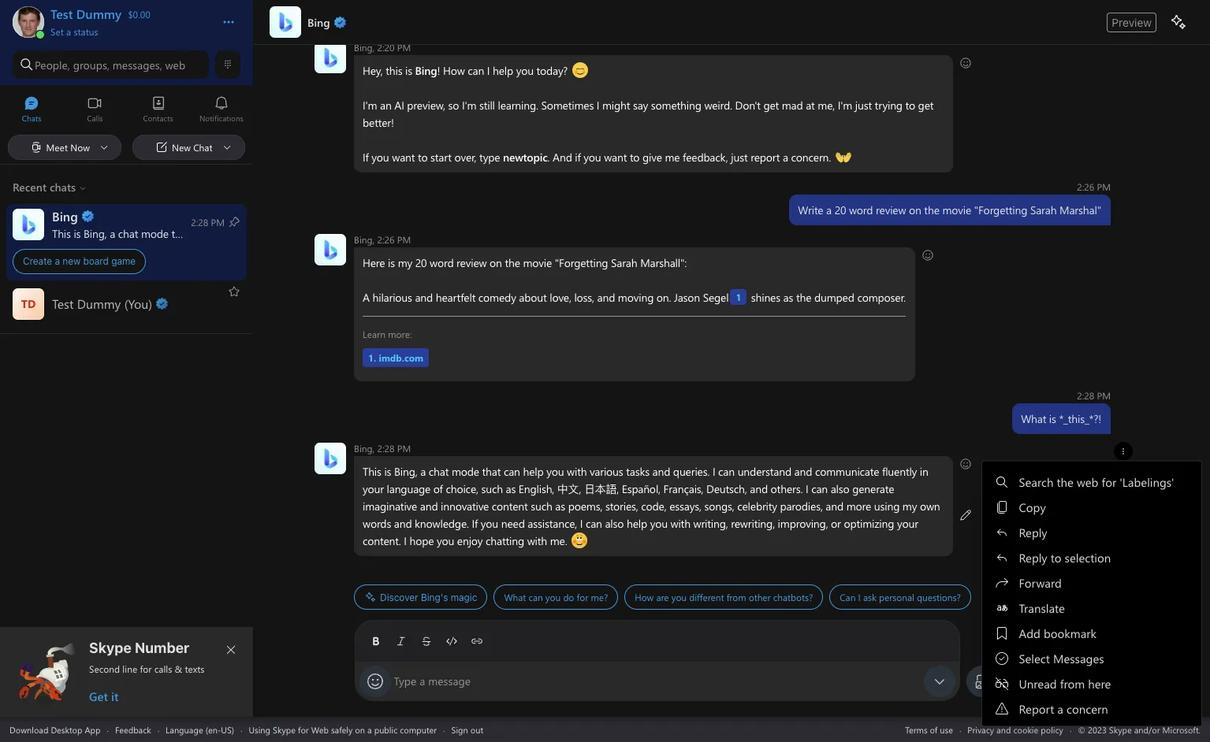 Task type: vqa. For each thing, say whether or not it's contained in the screenshot.
The Phone
no



Task type: locate. For each thing, give the bounding box(es) containing it.
and down imaginative
[[394, 517, 412, 532]]

0 horizontal spatial for
[[140, 663, 152, 676]]

1 vertical spatial as
[[506, 482, 516, 497]]

0 vertical spatial review
[[876, 203, 906, 218]]

people, groups, messages, web
[[35, 57, 185, 72]]

as right shines
[[783, 290, 793, 305]]

tab list
[[0, 89, 253, 132]]

20 right write at the top of page
[[834, 203, 846, 218]]

bing, 2:28 pm
[[354, 442, 411, 455]]

pm up the hilarious
[[397, 233, 411, 246]]

1 vertical spatial for
[[140, 663, 152, 676]]

what can you do for me?
[[504, 591, 608, 604]]

0 horizontal spatial 2:26
[[377, 233, 394, 246]]

1 vertical spatial of
[[930, 724, 938, 736]]

what left *_this_*?!
[[1021, 412, 1046, 427]]

0 vertical spatial also
[[831, 482, 849, 497]]

1 horizontal spatial help
[[523, 464, 543, 479]]

english,
[[518, 482, 554, 497]]

0 horizontal spatial movie
[[523, 256, 552, 270]]

here
[[362, 256, 385, 270]]

and left cookie
[[997, 724, 1011, 736]]

enjoy
[[457, 534, 483, 549]]

1 horizontal spatial as
[[555, 499, 565, 514]]

0 vertical spatial as
[[783, 290, 793, 305]]

2 vertical spatial the
[[796, 290, 811, 305]]

20
[[834, 203, 846, 218], [415, 256, 427, 270]]

skype right using
[[273, 724, 296, 736]]

what
[[1021, 412, 1046, 427], [504, 591, 526, 604]]

help up the learning.
[[492, 63, 513, 78]]

1 horizontal spatial the
[[796, 290, 811, 305]]

bing, for bing, 2:20 pm
[[354, 41, 374, 54]]

2 vertical spatial help
[[626, 517, 647, 532]]

a
[[66, 25, 71, 38], [783, 150, 788, 165], [826, 203, 832, 218], [55, 256, 60, 267], [420, 464, 426, 479], [420, 674, 425, 689], [368, 724, 372, 736]]

for right do on the bottom of page
[[576, 591, 588, 604]]

1 vertical spatial what
[[504, 591, 526, 604]]

0 horizontal spatial get
[[763, 98, 779, 113]]

0 horizontal spatial how
[[443, 63, 465, 78]]

1 horizontal spatial word
[[849, 203, 873, 218]]

0 horizontal spatial just
[[731, 150, 748, 165]]

for left web
[[298, 724, 309, 736]]

knowledge.
[[414, 517, 469, 532]]

can up blush
[[585, 517, 602, 532]]

0 horizontal spatial word
[[429, 256, 453, 270]]

discover
[[380, 592, 418, 604]]

and up celebrity
[[750, 482, 768, 497]]

how are you different from other chatbots? button
[[624, 585, 823, 610]]

bing, inside this is bing, a chat mode that can help you with various tasks and queries. i can understand and communicate fluently in your language of choice, such as english, 中文, 日本語, español, français, deutsch, and others. i can also generate imaginative and innovative content such as poems, stories, code, essays, songs, celebrity parodies, and more using my own words and knowledge. if you need assistance, i can also help you with writing, rewriting, improving, or optimizing your content. i hope you enjoy chatting with me.
[[394, 464, 417, 479]]

also down communicate
[[831, 482, 849, 497]]

if
[[362, 150, 368, 165], [472, 517, 478, 532]]

and
[[552, 150, 572, 165]]

also down stories,
[[605, 517, 624, 532]]

bing, 2:20 pm
[[354, 41, 411, 54]]

0 vertical spatial sarah
[[1030, 203, 1057, 218]]

for right the line
[[140, 663, 152, 676]]

1 horizontal spatial movie
[[942, 203, 971, 218]]

comedy
[[478, 290, 516, 305]]

0 horizontal spatial 2:28
[[377, 442, 394, 455]]

1 horizontal spatial how
[[635, 591, 653, 604]]

2:28
[[1077, 390, 1094, 402], [377, 442, 394, 455]]

you right are
[[671, 591, 687, 604]]

0 horizontal spatial on
[[355, 724, 365, 736]]

help for i
[[492, 63, 513, 78]]

with down essays,
[[670, 517, 690, 532]]

my inside this is bing, a chat mode that can help you with various tasks and queries. i can understand and communicate fluently in your language of choice, such as english, 中文, 日本語, español, français, deutsch, and others. i can also generate imaginative and innovative content such as poems, stories, code, essays, songs, celebrity parodies, and more using my own words and knowledge. if you need assistance, i can also help you with writing, rewriting, improving, or optimizing your content. i hope you enjoy chatting with me.
[[902, 499, 917, 514]]

0 vertical spatial 2:28
[[1077, 390, 1094, 402]]

0 vertical spatial the
[[924, 203, 939, 218]]

0 horizontal spatial of
[[433, 482, 443, 497]]

0 vertical spatial movie
[[942, 203, 971, 218]]

2 vertical spatial with
[[527, 534, 547, 549]]

for inside skype number element
[[140, 663, 152, 676]]

get
[[763, 98, 779, 113], [918, 98, 934, 113]]

is inside this is bing, a chat mode that can help you with various tasks and queries. i can understand and communicate fluently in your language of choice, such as english, 中文, 日本語, español, français, deutsch, and others. i can also generate imaginative and innovative content such as poems, stories, code, essays, songs, celebrity parodies, and more using my own words and knowledge. if you need assistance, i can also help you with writing, rewriting, improving, or optimizing your content. i hope you enjoy chatting with me.
[[384, 464, 391, 479]]

movie inside here is my 20 word review on the movie "forgetting sarah marshall": a hilarious and heartfelt comedy about love, loss, and moving on.
[[523, 256, 552, 270]]

français,
[[663, 482, 703, 497]]

my inside here is my 20 word review on the movie "forgetting sarah marshall": a hilarious and heartfelt comedy about love, loss, and moving on.
[[398, 256, 412, 270]]

on
[[909, 203, 921, 218], [489, 256, 502, 270], [355, 724, 365, 736]]

bing, for bing, 2:26 pm
[[354, 233, 374, 246]]

0 horizontal spatial what
[[504, 591, 526, 604]]

of down chat
[[433, 482, 443, 497]]

skype up second
[[89, 640, 132, 657]]

love,
[[549, 290, 571, 305]]

i'm right so in the top left of the page
[[462, 98, 476, 113]]

2:28 up *_this_*?!
[[1077, 390, 1094, 402]]

0 vertical spatial just
[[855, 98, 872, 113]]

for
[[576, 591, 588, 604], [140, 663, 152, 676], [298, 724, 309, 736]]

0 vertical spatial such
[[481, 482, 503, 497]]

with left me. at the left bottom of the page
[[527, 534, 547, 549]]

1 vertical spatial 20
[[415, 256, 427, 270]]

i'm left an
[[362, 98, 377, 113]]

0 horizontal spatial sarah
[[611, 256, 637, 270]]

1 vertical spatial movie
[[523, 256, 552, 270]]

1 vertical spatial 2:26
[[377, 233, 394, 246]]

newtopic
[[503, 150, 547, 165]]

2 horizontal spatial with
[[670, 517, 690, 532]]

you left do on the bottom of page
[[545, 591, 560, 604]]

1 i'm from the left
[[362, 98, 377, 113]]

help down stories,
[[626, 517, 647, 532]]

1 horizontal spatial of
[[930, 724, 938, 736]]

0 horizontal spatial as
[[506, 482, 516, 497]]

to left give
[[630, 150, 639, 165]]

0 horizontal spatial the
[[505, 256, 520, 270]]

0 horizontal spatial your
[[362, 482, 384, 497]]

of left use
[[930, 724, 938, 736]]

sarah left "marshal""
[[1030, 203, 1057, 218]]

0 vertical spatial with
[[567, 464, 587, 479]]

movie
[[942, 203, 971, 218], [523, 256, 552, 270]]

mode
[[451, 464, 479, 479]]

0 vertical spatial your
[[362, 482, 384, 497]]

you right if
[[583, 150, 601, 165]]

a inside this is bing, a chat mode that can help you with various tasks and queries. i can understand and communicate fluently in your language of choice, such as english, 中文, 日本語, español, français, deutsch, and others. i can also generate imaginative and innovative content such as poems, stories, code, essays, songs, celebrity parodies, and more using my own words and knowledge. if you need assistance, i can also help you with writing, rewriting, improving, or optimizing your content. i hope you enjoy chatting with me.
[[420, 464, 426, 479]]

1 horizontal spatial my
[[902, 499, 917, 514]]

want left give
[[604, 150, 627, 165]]

report
[[750, 150, 780, 165]]

pm right 2:20
[[397, 41, 411, 54]]

1 vertical spatial the
[[505, 256, 520, 270]]

can left do on the bottom of page
[[528, 591, 543, 604]]

us)
[[221, 724, 234, 736]]

newtopic . and if you want to give me feedback, just report a concern.
[[503, 150, 834, 165]]

how right !
[[443, 63, 465, 78]]

hey, this is bing ! how can i help you today?
[[362, 63, 570, 78]]

give
[[642, 150, 662, 165]]

1 horizontal spatial just
[[855, 98, 872, 113]]

something
[[651, 98, 701, 113]]

a right write at the top of page
[[826, 203, 832, 218]]

bing, left 2:20
[[354, 41, 374, 54]]

"forgetting
[[974, 203, 1027, 218], [555, 256, 608, 270]]

a right report
[[783, 150, 788, 165]]

1 vertical spatial "forgetting
[[555, 256, 608, 270]]

i'm right me,
[[838, 98, 852, 113]]

1 horizontal spatial with
[[567, 464, 587, 479]]

sometimes
[[541, 98, 594, 113]]

preview,
[[407, 98, 445, 113]]

discover bing's magic
[[380, 592, 477, 604]]

safely
[[331, 724, 353, 736]]

what inside button
[[504, 591, 526, 604]]

2 horizontal spatial i'm
[[838, 98, 852, 113]]

is right this
[[384, 464, 391, 479]]

i up the "still"
[[487, 63, 490, 78]]

pm
[[397, 41, 411, 54], [1097, 181, 1111, 193], [397, 233, 411, 246], [1097, 390, 1111, 402], [397, 442, 411, 455]]

just left report
[[731, 150, 748, 165]]

magic
[[450, 592, 477, 604]]

1 vertical spatial on
[[489, 256, 502, 270]]

2:26 up here
[[377, 233, 394, 246]]

what right magic
[[504, 591, 526, 604]]

Type a message text field
[[395, 674, 921, 691]]

it
[[111, 689, 119, 705]]

1 horizontal spatial to
[[630, 150, 639, 165]]

word up heartfelt at the top left of the page
[[429, 256, 453, 270]]

pm up "marshal""
[[1097, 181, 1111, 193]]

1 vertical spatial how
[[635, 591, 653, 604]]

review down (openhands)
[[876, 203, 906, 218]]

still
[[479, 98, 495, 113]]

just left trying
[[855, 98, 872, 113]]

bing, up language
[[394, 464, 417, 479]]

1 horizontal spatial if
[[472, 517, 478, 532]]

pm for bing, 2:28 pm
[[397, 442, 411, 455]]

1 horizontal spatial 20
[[834, 203, 846, 218]]

1 vertical spatial review
[[456, 256, 487, 270]]

me?
[[591, 591, 608, 604]]

0 horizontal spatial to
[[418, 150, 427, 165]]

review up heartfelt at the top left of the page
[[456, 256, 487, 270]]

0 horizontal spatial 20
[[415, 256, 427, 270]]

set a status
[[50, 25, 98, 38]]

you down knowledge. in the bottom of the page
[[436, 534, 454, 549]]

2 horizontal spatial on
[[909, 203, 921, 218]]

start
[[430, 150, 451, 165]]

if up enjoy at the bottom left of page
[[472, 517, 478, 532]]

1 vertical spatial if
[[472, 517, 478, 532]]

set a status button
[[50, 22, 207, 38]]

1 horizontal spatial get
[[918, 98, 934, 113]]

what for what is *_this_*?!
[[1021, 412, 1046, 427]]

1 vertical spatial word
[[429, 256, 453, 270]]

is for here is my 20 word review on the movie "forgetting sarah marshall": a hilarious and heartfelt comedy about love, loss, and moving on.
[[388, 256, 395, 270]]

code,
[[641, 499, 666, 514]]

i up blush
[[580, 517, 583, 532]]

1 horizontal spatial for
[[298, 724, 309, 736]]

and right tasks
[[652, 464, 670, 479]]

others.
[[771, 482, 803, 497]]

1 vertical spatial with
[[670, 517, 690, 532]]

0 horizontal spatial skype
[[89, 640, 132, 657]]

is inside here is my 20 word review on the movie "forgetting sarah marshall": a hilarious and heartfelt comedy about love, loss, and moving on.
[[388, 256, 395, 270]]

0 horizontal spatial help
[[492, 63, 513, 78]]

groups,
[[73, 57, 110, 72]]

is right here
[[388, 256, 395, 270]]

want left start
[[392, 150, 415, 165]]

i up deutsch, on the right
[[712, 464, 715, 479]]

privacy and cookie policy link
[[968, 724, 1064, 736]]

can
[[467, 63, 484, 78], [503, 464, 520, 479], [718, 464, 735, 479], [811, 482, 828, 497], [585, 517, 602, 532], [528, 591, 543, 604]]

type
[[394, 674, 417, 689]]

to left start
[[418, 150, 427, 165]]

marshal"
[[1060, 203, 1101, 218]]

bing, up this
[[354, 442, 374, 455]]

help up english,
[[523, 464, 543, 479]]

such down that
[[481, 482, 503, 497]]

bing
[[415, 63, 437, 78]]

0 horizontal spatial if
[[362, 150, 368, 165]]

1 horizontal spatial your
[[897, 517, 918, 532]]

is for what is *_this_*?!
[[1049, 412, 1056, 427]]

game
[[111, 256, 136, 267]]

such down english,
[[531, 499, 552, 514]]

0 vertical spatial if
[[362, 150, 368, 165]]

word inside here is my 20 word review on the movie "forgetting sarah marshall": a hilarious and heartfelt comedy about love, loss, and moving on.
[[429, 256, 453, 270]]

review
[[876, 203, 906, 218], [456, 256, 487, 270]]

new
[[62, 256, 81, 267]]

0 vertical spatial 20
[[834, 203, 846, 218]]

2 vertical spatial as
[[555, 499, 565, 514]]

with up 中文,
[[567, 464, 587, 479]]

中文,
[[557, 482, 581, 497]]

20 right here
[[415, 256, 427, 270]]

i inside button
[[858, 591, 861, 604]]

that
[[482, 464, 501, 479]]

assistance,
[[527, 517, 577, 532]]

to right trying
[[905, 98, 915, 113]]

as up content
[[506, 482, 516, 497]]

1 horizontal spatial skype
[[273, 724, 296, 736]]

want inside the i'm an ai preview, so i'm still learning. sometimes i might say something weird. don't get mad at me, i'm just trying to get better! if you want to start over, type
[[392, 150, 415, 165]]

essays,
[[669, 499, 701, 514]]

second line for calls & texts
[[89, 663, 205, 676]]

2 get from the left
[[918, 98, 934, 113]]

can up the parodies, at the bottom right of the page
[[811, 482, 828, 497]]

0 horizontal spatial also
[[605, 517, 624, 532]]

2 vertical spatial for
[[298, 724, 309, 736]]

0 vertical spatial 2:26
[[1077, 181, 1094, 193]]

you inside the i'm an ai preview, so i'm still learning. sometimes i might say something weird. don't get mad at me, i'm just trying to get better! if you want to start over, type
[[371, 150, 389, 165]]

my left own
[[902, 499, 917, 514]]

how left are
[[635, 591, 653, 604]]

on inside here is my 20 word review on the movie "forgetting sarah marshall": a hilarious and heartfelt comedy about love, loss, and moving on.
[[489, 256, 502, 270]]

i left ask
[[858, 591, 861, 604]]

my right here
[[398, 256, 412, 270]]

3 i'm from the left
[[838, 98, 852, 113]]

you down better!
[[371, 150, 389, 165]]

are
[[656, 591, 669, 604]]

chat
[[428, 464, 449, 479]]

word right write at the top of page
[[849, 203, 873, 218]]

app
[[85, 724, 101, 736]]

an
[[380, 98, 391, 113]]

menu
[[983, 466, 1202, 726]]

0 vertical spatial on
[[909, 203, 921, 218]]

get left mad
[[763, 98, 779, 113]]

for for second line for calls & texts
[[140, 663, 152, 676]]

1 vertical spatial also
[[605, 517, 624, 532]]

create a new board game
[[23, 256, 136, 267]]

word
[[849, 203, 873, 218], [429, 256, 453, 270]]

pm up *_this_*?!
[[1097, 390, 1111, 402]]

your down this
[[362, 482, 384, 497]]

type a message
[[394, 674, 471, 689]]

0 vertical spatial help
[[492, 63, 513, 78]]

use
[[940, 724, 953, 736]]

0 vertical spatial of
[[433, 482, 443, 497]]

a left chat
[[420, 464, 426, 479]]

1 horizontal spatial want
[[604, 150, 627, 165]]

is left *_this_*?!
[[1049, 412, 1056, 427]]

just
[[855, 98, 872, 113], [731, 150, 748, 165]]

get
[[89, 689, 108, 705]]

1 horizontal spatial "forgetting
[[974, 203, 1027, 218]]

help for can
[[523, 464, 543, 479]]

can up deutsch, on the right
[[718, 464, 735, 479]]

optimizing
[[844, 517, 894, 532]]

1 vertical spatial sarah
[[611, 256, 637, 270]]

1 horizontal spatial on
[[489, 256, 502, 270]]

calls
[[154, 663, 172, 676]]

1 want from the left
[[392, 150, 415, 165]]

sarah up the moving
[[611, 256, 637, 270]]

and right loss, on the top of the page
[[597, 290, 615, 305]]

0 horizontal spatial want
[[392, 150, 415, 165]]

0 horizontal spatial review
[[456, 256, 487, 270]]

your down using
[[897, 517, 918, 532]]

you down code,
[[650, 517, 667, 532]]

2:28 up this
[[377, 442, 394, 455]]

get right trying
[[918, 98, 934, 113]]

as up assistance,
[[555, 499, 565, 514]]

1 vertical spatial my
[[902, 499, 917, 514]]

i left might
[[596, 98, 599, 113]]

0 vertical spatial for
[[576, 591, 588, 604]]

you
[[516, 63, 533, 78], [371, 150, 389, 165], [583, 150, 601, 165], [546, 464, 564, 479], [481, 517, 498, 532], [650, 517, 667, 532], [436, 534, 454, 549], [545, 591, 560, 604], [671, 591, 687, 604]]

me
[[665, 150, 680, 165]]

0 vertical spatial how
[[443, 63, 465, 78]]

if down better!
[[362, 150, 368, 165]]

better!
[[362, 115, 394, 130]]

1 vertical spatial help
[[523, 464, 543, 479]]



Task type: describe. For each thing, give the bounding box(es) containing it.
in
[[920, 464, 928, 479]]

number
[[135, 640, 189, 657]]

if inside the i'm an ai preview, so i'm still learning. sometimes i might say something weird. don't get mad at me, i'm just trying to get better! if you want to start over, type
[[362, 150, 368, 165]]

deutsch,
[[706, 482, 747, 497]]

can right that
[[503, 464, 520, 479]]

communicate
[[815, 464, 879, 479]]

20 inside here is my 20 word review on the movie "forgetting sarah marshall": a hilarious and heartfelt comedy about love, loss, and moving on.
[[415, 256, 427, 270]]

a right "set"
[[66, 25, 71, 38]]

1 horizontal spatial review
[[876, 203, 906, 218]]

writing,
[[693, 517, 728, 532]]

a left new
[[55, 256, 60, 267]]

write a 20 word review on the movie "forgetting sarah marshal"
[[798, 203, 1101, 218]]

second
[[89, 663, 120, 676]]

so
[[448, 98, 459, 113]]

dumped
[[814, 290, 854, 305]]

at
[[806, 98, 815, 113]]

feedback
[[115, 724, 151, 736]]

2 horizontal spatial help
[[626, 517, 647, 532]]

2 i'm from the left
[[462, 98, 476, 113]]

on for computer
[[355, 724, 365, 736]]

you up 'chatting'
[[481, 517, 498, 532]]

sarah inside here is my 20 word review on the movie "forgetting sarah marshall": a hilarious and heartfelt comedy about love, loss, and moving on.
[[611, 256, 637, 270]]

1 horizontal spatial sarah
[[1030, 203, 1057, 218]]

hey,
[[362, 63, 383, 78]]

say
[[633, 98, 648, 113]]

sign
[[452, 724, 468, 736]]

and up knowledge. in the bottom of the page
[[420, 499, 438, 514]]

web
[[311, 724, 329, 736]]

what for what can you do for me?
[[504, 591, 526, 604]]

out
[[471, 724, 484, 736]]

you inside button
[[545, 591, 560, 604]]

if inside this is bing, a chat mode that can help you with various tasks and queries. i can understand and communicate fluently in your language of choice, such as english, 中文, 日本語, español, français, deutsch, and others. i can also generate imaginative and innovative content such as poems, stories, code, essays, songs, celebrity parodies, and more using my own words and knowledge. if you need assistance, i can also help you with writing, rewriting, improving, or optimizing your content. i hope you enjoy chatting with me.
[[472, 517, 478, 532]]

ask
[[863, 591, 876, 604]]

bing, for bing, 2:28 pm
[[354, 442, 374, 455]]

using
[[874, 499, 900, 514]]

terms
[[906, 724, 928, 736]]

terms of use link
[[906, 724, 953, 736]]

cookie
[[1014, 724, 1039, 736]]

web
[[165, 57, 185, 72]]

preview
[[1112, 15, 1152, 29]]

how are you different from other chatbots?
[[635, 591, 813, 604]]

chatting
[[485, 534, 524, 549]]

tasks
[[626, 464, 649, 479]]

0 horizontal spatial such
[[481, 482, 503, 497]]

concern.
[[791, 150, 831, 165]]

1 vertical spatial your
[[897, 517, 918, 532]]

of inside this is bing, a chat mode that can help you with various tasks and queries. i can understand and communicate fluently in your language of choice, such as english, 中文, 日本語, español, français, deutsch, and others. i can also generate imaginative and innovative content such as poems, stories, code, essays, songs, celebrity parodies, and more using my own words and knowledge. if you need assistance, i can also help you with writing, rewriting, improving, or optimizing your content. i hope you enjoy chatting with me.
[[433, 482, 443, 497]]

bing's
[[421, 592, 448, 604]]

type
[[479, 150, 500, 165]]

0 vertical spatial skype
[[89, 640, 132, 657]]

can i ask personal questions? button
[[829, 585, 971, 610]]

and right the hilarious
[[415, 290, 433, 305]]

fluently
[[882, 464, 917, 479]]

on.
[[656, 290, 671, 305]]

can up the "still"
[[467, 63, 484, 78]]

status
[[74, 25, 98, 38]]

from
[[726, 591, 746, 604]]

create
[[23, 256, 52, 267]]

how inside how are you different from other chatbots? 'button'
[[635, 591, 653, 604]]

1 vertical spatial just
[[731, 150, 748, 165]]

pm for bing, 2:20 pm
[[397, 41, 411, 54]]

skype number
[[89, 640, 189, 657]]

1 horizontal spatial 2:28
[[1077, 390, 1094, 402]]

2 horizontal spatial to
[[905, 98, 915, 113]]

or
[[831, 517, 841, 532]]

(en-
[[206, 724, 221, 736]]

language (en-us) link
[[166, 724, 234, 736]]

1 horizontal spatial also
[[831, 482, 849, 497]]

i inside the i'm an ai preview, so i'm still learning. sometimes i might say something weird. don't get mad at me, i'm just trying to get better! if you want to start over, type
[[596, 98, 599, 113]]

feedback,
[[683, 150, 728, 165]]

privacy and cookie policy
[[968, 724, 1064, 736]]

moving
[[618, 290, 654, 305]]

desktop
[[51, 724, 82, 736]]

0 horizontal spatial with
[[527, 534, 547, 549]]

using skype for web safely on a public computer
[[249, 724, 437, 736]]

0 vertical spatial word
[[849, 203, 873, 218]]

here is my 20 word review on the movie "forgetting sarah marshall": a hilarious and heartfelt comedy about love, loss, and moving on.
[[362, 256, 687, 305]]

own
[[920, 499, 940, 514]]

1 horizontal spatial 2:26
[[1077, 181, 1094, 193]]

shines as the dumped composer.
[[748, 290, 906, 305]]

2:28 pm
[[1077, 390, 1111, 402]]

just inside the i'm an ai preview, so i'm still learning. sometimes i might say something weird. don't get mad at me, i'm just trying to get better! if you want to start over, type
[[855, 98, 872, 113]]

is right the this
[[405, 63, 412, 78]]

over,
[[454, 150, 476, 165]]

you up 中文,
[[546, 464, 564, 479]]

understand
[[737, 464, 791, 479]]

1 vertical spatial 2:28
[[377, 442, 394, 455]]

2 want from the left
[[604, 150, 627, 165]]

for for using skype for web safely on a public computer
[[298, 724, 309, 736]]

and up or
[[826, 499, 843, 514]]

a
[[362, 290, 369, 305]]

review inside here is my 20 word review on the movie "forgetting sarah marshall": a hilarious and heartfelt comedy about love, loss, and moving on.
[[456, 256, 487, 270]]

2 horizontal spatial the
[[924, 203, 939, 218]]

1 vertical spatial skype
[[273, 724, 296, 736]]

you left today?
[[516, 63, 533, 78]]

rewriting,
[[731, 517, 775, 532]]

2:26 pm
[[1077, 181, 1111, 193]]

words
[[362, 517, 391, 532]]

can inside button
[[528, 591, 543, 604]]

i left hope
[[404, 534, 406, 549]]

parodies,
[[780, 499, 823, 514]]

get it
[[89, 689, 119, 705]]

heartfelt
[[436, 290, 475, 305]]

learning.
[[498, 98, 538, 113]]

a right the type
[[420, 674, 425, 689]]

texts
[[185, 663, 205, 676]]

on for "forgetting
[[909, 203, 921, 218]]

skype number element
[[13, 640, 241, 705]]

stories,
[[605, 499, 638, 514]]

i up the parodies, at the bottom right of the page
[[806, 482, 808, 497]]

"forgetting inside here is my 20 word review on the movie "forgetting sarah marshall": a hilarious and heartfelt comedy about love, loss, and moving on.
[[555, 256, 608, 270]]

2 horizontal spatial as
[[783, 290, 793, 305]]

a left public
[[368, 724, 372, 736]]

about
[[519, 290, 547, 305]]

people, groups, messages, web button
[[13, 50, 209, 79]]

is for this is bing, a chat mode that can help you with various tasks and queries. i can understand and communicate fluently in your language of choice, such as english, 中文, 日本語, español, français, deutsch, and others. i can also generate imaginative and innovative content such as poems, stories, code, essays, songs, celebrity parodies, and more using my own words and knowledge. if you need assistance, i can also help you with writing, rewriting, improving, or optimizing your content. i hope you enjoy chatting with me.
[[384, 464, 391, 479]]

and up others.
[[794, 464, 812, 479]]

might
[[602, 98, 630, 113]]

1 get from the left
[[763, 98, 779, 113]]

sign out
[[452, 724, 484, 736]]

using
[[249, 724, 271, 736]]

you inside 'button'
[[671, 591, 687, 604]]

1 vertical spatial such
[[531, 499, 552, 514]]

download desktop app
[[9, 724, 101, 736]]

public
[[374, 724, 398, 736]]

computer
[[400, 724, 437, 736]]

0 vertical spatial "forgetting
[[974, 203, 1027, 218]]

download desktop app link
[[9, 724, 101, 736]]

set
[[50, 25, 64, 38]]

i'm an ai preview, so i'm still learning. sometimes i might say something weird. don't get mad at me, i'm just trying to get better! if you want to start over, type
[[362, 98, 936, 165]]

for inside button
[[576, 591, 588, 604]]

(openhands)
[[835, 149, 895, 164]]

more
[[846, 499, 871, 514]]

the inside here is my 20 word review on the movie "forgetting sarah marshall": a hilarious and heartfelt comedy about love, loss, and moving on.
[[505, 256, 520, 270]]

people,
[[35, 57, 70, 72]]

loss,
[[574, 290, 594, 305]]

language
[[386, 482, 430, 497]]

hope
[[409, 534, 434, 549]]

pm for bing, 2:26 pm
[[397, 233, 411, 246]]

what can you do for me? button
[[494, 585, 618, 610]]

line
[[123, 663, 137, 676]]



